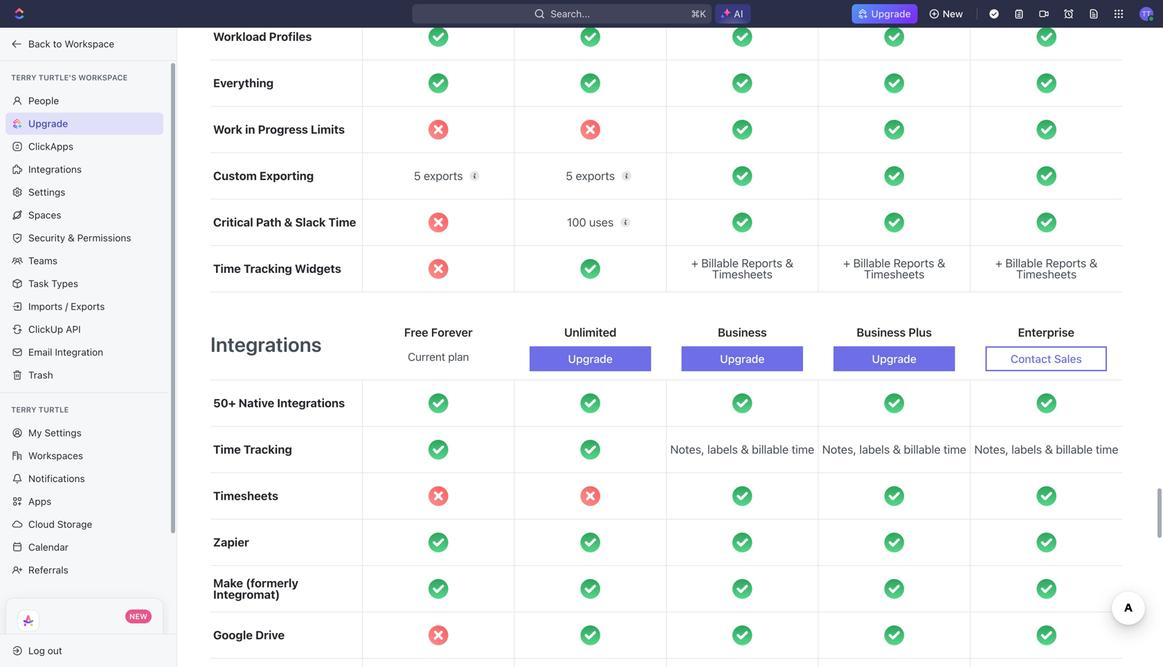 Task type: describe. For each thing, give the bounding box(es) containing it.
security & permissions
[[28, 232, 131, 244]]

cloud storage
[[28, 519, 92, 530]]

critical
[[213, 216, 253, 229]]

terry turtle
[[11, 405, 69, 414]]

calendar link
[[6, 536, 163, 558]]

upgrade button for unlimited
[[530, 346, 652, 371]]

log out button
[[6, 640, 165, 662]]

terry for people
[[11, 73, 36, 82]]

turtle's
[[38, 73, 76, 82]]

3 billable from the left
[[1057, 443, 1093, 456]]

forever
[[431, 326, 473, 339]]

email integration link
[[6, 341, 163, 363]]

imports / exports link
[[6, 295, 163, 318]]

enterprise
[[1019, 326, 1075, 339]]

turtle
[[38, 405, 69, 414]]

2 labels from the left
[[860, 443, 890, 456]]

back
[[28, 38, 50, 50]]

workspaces link
[[6, 445, 163, 467]]

time for time tracking
[[213, 443, 241, 456]]

path
[[256, 216, 282, 229]]

api
[[66, 324, 81, 335]]

make
[[213, 576, 243, 590]]

work in progress limits
[[213, 123, 345, 136]]

50+
[[213, 396, 236, 410]]

calendar
[[28, 541, 69, 553]]

3 notes, labels & billable time from the left
[[975, 443, 1119, 456]]

people
[[28, 95, 59, 106]]

integrations link
[[6, 158, 163, 180]]

apps link
[[6, 490, 163, 513]]

google drive
[[213, 628, 285, 642]]

profiles
[[269, 30, 312, 43]]

2 billable from the left
[[854, 256, 891, 270]]

custom
[[213, 169, 257, 183]]

2 vertical spatial integrations
[[277, 396, 345, 410]]

imports / exports
[[28, 301, 105, 312]]

security & permissions link
[[6, 227, 163, 249]]

3 + billable reports & timesheets from the left
[[996, 256, 1098, 281]]

100 uses
[[567, 216, 614, 229]]

0 vertical spatial settings
[[28, 186, 65, 198]]

0 horizontal spatial upgrade link
[[6, 113, 163, 135]]

2 exports from the left
[[576, 169, 615, 183]]

notifications
[[28, 473, 85, 484]]

zapier
[[213, 536, 249, 549]]

tracking for time tracking
[[244, 443, 292, 456]]

1 labels from the left
[[708, 443, 738, 456]]

current
[[408, 350, 446, 363]]

cloud
[[28, 519, 55, 530]]

clickup api
[[28, 324, 81, 335]]

to
[[53, 38, 62, 50]]

cloud storage link
[[6, 513, 163, 536]]

business for business plus
[[857, 326, 906, 339]]

workload
[[213, 30, 267, 43]]

clickapps
[[28, 141, 73, 152]]

workspace for back to workspace
[[65, 38, 114, 50]]

1 + billable reports & timesheets from the left
[[692, 256, 794, 281]]

⌘k
[[692, 8, 707, 19]]

contact
[[1011, 352, 1052, 366]]

3 labels from the left
[[1012, 443, 1043, 456]]

trash
[[28, 369, 53, 381]]

2 reports from the left
[[894, 256, 935, 270]]

workload profiles
[[213, 30, 312, 43]]

clickup
[[28, 324, 63, 335]]

0 vertical spatial upgrade link
[[852, 4, 918, 24]]

contact sales button
[[986, 346, 1108, 371]]

upgrade for unlimited
[[568, 352, 613, 366]]

2 + billable reports & timesheets from the left
[[844, 256, 946, 281]]

1 billable from the left
[[702, 256, 739, 270]]

time for time tracking widgets
[[213, 262, 241, 276]]

settings link
[[6, 181, 163, 203]]

in
[[245, 123, 255, 136]]

current plan
[[408, 350, 469, 363]]

100
[[567, 216, 587, 229]]

notifications link
[[6, 468, 163, 490]]

2 5 exports from the left
[[566, 169, 615, 183]]

email
[[28, 346, 52, 358]]

3 notes, from the left
[[975, 443, 1009, 456]]

3 billable from the left
[[1006, 256, 1043, 270]]

clickapps link
[[6, 135, 163, 158]]

native
[[239, 396, 274, 410]]

search...
[[551, 8, 590, 19]]

50+ native integrations
[[213, 396, 345, 410]]

tt
[[1143, 10, 1152, 18]]

apps
[[28, 496, 51, 507]]

ai button
[[716, 4, 751, 24]]

email integration
[[28, 346, 103, 358]]

terry turtle's workspace
[[11, 73, 128, 82]]

1 + from the left
[[692, 256, 699, 270]]

0 vertical spatial integrations
[[28, 163, 82, 175]]

people link
[[6, 90, 163, 112]]

custom exporting
[[213, 169, 314, 183]]

new button
[[924, 3, 972, 25]]

my settings
[[28, 427, 82, 439]]

3 time from the left
[[1096, 443, 1119, 456]]

new inside button
[[943, 8, 964, 19]]

unlimited
[[565, 326, 617, 339]]

business plus
[[857, 326, 933, 339]]



Task type: vqa. For each thing, say whether or not it's contained in the screenshot.
Time corresponding to Time Tracking Widgets
yes



Task type: locate. For each thing, give the bounding box(es) containing it.
integromat)
[[213, 588, 280, 601]]

1 horizontal spatial notes,
[[823, 443, 857, 456]]

1 vertical spatial new
[[129, 612, 148, 621]]

2 horizontal spatial labels
[[1012, 443, 1043, 456]]

exporting
[[260, 169, 314, 183]]

1 vertical spatial settings
[[45, 427, 82, 439]]

integrations up the native
[[211, 332, 322, 356]]

0 horizontal spatial + billable reports & timesheets
[[692, 256, 794, 281]]

0 horizontal spatial 5 exports
[[414, 169, 463, 183]]

0 horizontal spatial billable
[[752, 443, 789, 456]]

contact sales
[[1011, 352, 1083, 366]]

workspaces
[[28, 450, 83, 461]]

2 horizontal spatial reports
[[1046, 256, 1087, 270]]

task types link
[[6, 273, 163, 295]]

2 5 from the left
[[566, 169, 573, 183]]

2 horizontal spatial notes,
[[975, 443, 1009, 456]]

workspace inside back to workspace button
[[65, 38, 114, 50]]

back to workspace
[[28, 38, 114, 50]]

terry up people
[[11, 73, 36, 82]]

2 horizontal spatial + billable reports & timesheets
[[996, 256, 1098, 281]]

new
[[943, 8, 964, 19], [129, 612, 148, 621]]

1 horizontal spatial notes, labels & billable time
[[823, 443, 967, 456]]

tracking for time tracking widgets
[[244, 262, 292, 276]]

types
[[51, 278, 78, 289]]

storage
[[57, 519, 92, 530]]

1 upgrade button from the left
[[530, 346, 652, 371]]

settings up spaces
[[28, 186, 65, 198]]

0 horizontal spatial new
[[129, 612, 148, 621]]

exports
[[424, 169, 463, 183], [576, 169, 615, 183]]

task types
[[28, 278, 78, 289]]

0 horizontal spatial exports
[[424, 169, 463, 183]]

1 time from the left
[[792, 443, 815, 456]]

check image
[[581, 27, 601, 47], [1037, 27, 1057, 47], [581, 73, 601, 93], [1037, 73, 1057, 93], [1037, 120, 1057, 139], [1037, 166, 1057, 186], [733, 213, 753, 232], [885, 213, 905, 232], [429, 393, 449, 413], [733, 393, 753, 413], [885, 393, 905, 413], [1037, 393, 1057, 413], [581, 440, 601, 460], [1037, 486, 1057, 506], [733, 533, 753, 552], [885, 533, 905, 552], [429, 579, 449, 599], [733, 579, 753, 599], [1037, 579, 1057, 599], [733, 625, 753, 645]]

3 reports from the left
[[1046, 256, 1087, 270]]

drive
[[256, 628, 285, 642]]

2 horizontal spatial billable
[[1006, 256, 1043, 270]]

0 horizontal spatial labels
[[708, 443, 738, 456]]

terry up my
[[11, 405, 36, 414]]

2 tracking from the top
[[244, 443, 292, 456]]

widgets
[[295, 262, 341, 276]]

everything
[[213, 76, 274, 90]]

1 horizontal spatial 5 exports
[[566, 169, 615, 183]]

settings
[[28, 186, 65, 198], [45, 427, 82, 439]]

+
[[692, 256, 699, 270], [844, 256, 851, 270], [996, 256, 1003, 270]]

1 horizontal spatial 5
[[566, 169, 573, 183]]

trash link
[[6, 364, 163, 386]]

exports
[[71, 301, 105, 312]]

1 vertical spatial integrations
[[211, 332, 322, 356]]

time tracking
[[213, 443, 292, 456]]

1 tracking from the top
[[244, 262, 292, 276]]

upgrade
[[872, 8, 911, 19], [28, 118, 68, 129], [568, 352, 613, 366], [721, 352, 765, 366], [873, 352, 917, 366]]

2 upgrade button from the left
[[682, 346, 804, 371]]

upgrade button
[[530, 346, 652, 371], [682, 346, 804, 371], [834, 346, 956, 371]]

0 horizontal spatial 5
[[414, 169, 421, 183]]

time
[[329, 216, 356, 229], [213, 262, 241, 276], [213, 443, 241, 456]]

business
[[718, 326, 767, 339], [857, 326, 906, 339]]

make (formerly integromat)
[[213, 576, 299, 601]]

3 + from the left
[[996, 256, 1003, 270]]

1 vertical spatial tracking
[[244, 443, 292, 456]]

2 horizontal spatial billable
[[1057, 443, 1093, 456]]

1 5 from the left
[[414, 169, 421, 183]]

settings up "workspaces"
[[45, 427, 82, 439]]

integrations right the native
[[277, 396, 345, 410]]

1 vertical spatial workspace
[[78, 73, 128, 82]]

slack
[[295, 216, 326, 229]]

2 terry from the top
[[11, 405, 36, 414]]

ai
[[734, 8, 744, 19]]

1 billable from the left
[[752, 443, 789, 456]]

out
[[48, 645, 62, 656]]

spaces link
[[6, 204, 163, 226]]

2 vertical spatial time
[[213, 443, 241, 456]]

3 upgrade button from the left
[[834, 346, 956, 371]]

reports
[[742, 256, 783, 270], [894, 256, 935, 270], [1046, 256, 1087, 270]]

0 horizontal spatial notes, labels & billable time
[[671, 443, 815, 456]]

2 horizontal spatial notes, labels & billable time
[[975, 443, 1119, 456]]

time down critical
[[213, 262, 241, 276]]

close image for time tracking widgets
[[429, 259, 449, 279]]

business for business
[[718, 326, 767, 339]]

imports
[[28, 301, 63, 312]]

1 horizontal spatial upgrade button
[[682, 346, 804, 371]]

clickup api link
[[6, 318, 163, 341]]

2 notes, from the left
[[823, 443, 857, 456]]

1 vertical spatial upgrade link
[[6, 113, 163, 135]]

1 terry from the top
[[11, 73, 36, 82]]

2 horizontal spatial upgrade button
[[834, 346, 956, 371]]

2 horizontal spatial +
[[996, 256, 1003, 270]]

0 vertical spatial time
[[329, 216, 356, 229]]

integrations
[[28, 163, 82, 175], [211, 332, 322, 356], [277, 396, 345, 410]]

referrals
[[28, 564, 68, 576]]

1 horizontal spatial +
[[844, 256, 851, 270]]

1 vertical spatial time
[[213, 262, 241, 276]]

5 exports
[[414, 169, 463, 183], [566, 169, 615, 183]]

tracking down the path
[[244, 262, 292, 276]]

upgrade link left the new button
[[852, 4, 918, 24]]

teams link
[[6, 250, 163, 272]]

upgrade link down people link
[[6, 113, 163, 135]]

upgrade button for business plus
[[834, 346, 956, 371]]

1 horizontal spatial business
[[857, 326, 906, 339]]

upgrade link
[[852, 4, 918, 24], [6, 113, 163, 135]]

1 reports from the left
[[742, 256, 783, 270]]

2 time from the left
[[944, 443, 967, 456]]

tracking down 50+ native integrations
[[244, 443, 292, 456]]

limits
[[311, 123, 345, 136]]

uses
[[590, 216, 614, 229]]

0 horizontal spatial +
[[692, 256, 699, 270]]

/
[[65, 301, 68, 312]]

1 notes, labels & billable time from the left
[[671, 443, 815, 456]]

permissions
[[77, 232, 131, 244]]

close image for google drive
[[429, 625, 449, 645]]

close image
[[429, 120, 449, 139], [429, 213, 449, 232], [581, 486, 601, 506]]

plus
[[909, 326, 933, 339]]

0 horizontal spatial reports
[[742, 256, 783, 270]]

check image
[[429, 27, 449, 47], [733, 27, 753, 47], [885, 27, 905, 47], [429, 73, 449, 93], [733, 73, 753, 93], [885, 73, 905, 93], [733, 120, 753, 139], [885, 120, 905, 139], [733, 166, 753, 186], [885, 166, 905, 186], [1037, 213, 1057, 232], [581, 259, 601, 279], [581, 393, 601, 413], [429, 440, 449, 460], [733, 486, 753, 506], [885, 486, 905, 506], [429, 533, 449, 552], [581, 533, 601, 552], [1037, 533, 1057, 552], [581, 579, 601, 599], [885, 579, 905, 599], [581, 625, 601, 645], [885, 625, 905, 645], [1037, 625, 1057, 645]]

my settings link
[[6, 422, 163, 444]]

spaces
[[28, 209, 61, 221]]

1 vertical spatial close image
[[429, 213, 449, 232]]

2 + from the left
[[844, 256, 851, 270]]

2 notes, labels & billable time from the left
[[823, 443, 967, 456]]

1 exports from the left
[[424, 169, 463, 183]]

close image for work in progress limits
[[429, 120, 449, 139]]

1 horizontal spatial upgrade link
[[852, 4, 918, 24]]

close image
[[581, 120, 601, 139], [429, 259, 449, 279], [429, 486, 449, 506], [429, 625, 449, 645]]

log out
[[28, 645, 62, 656]]

time down the 50+
[[213, 443, 241, 456]]

sales
[[1055, 352, 1083, 366]]

my
[[28, 427, 42, 439]]

tracking
[[244, 262, 292, 276], [244, 443, 292, 456]]

1 horizontal spatial reports
[[894, 256, 935, 270]]

0 vertical spatial close image
[[429, 120, 449, 139]]

0 vertical spatial terry
[[11, 73, 36, 82]]

workspace for terry turtle's workspace
[[78, 73, 128, 82]]

referrals link
[[6, 559, 163, 581]]

workspace up people link
[[78, 73, 128, 82]]

2 vertical spatial close image
[[581, 486, 601, 506]]

log
[[28, 645, 45, 656]]

plan
[[448, 350, 469, 363]]

free
[[404, 326, 429, 339]]

terry for my settings
[[11, 405, 36, 414]]

billable
[[752, 443, 789, 456], [904, 443, 941, 456], [1057, 443, 1093, 456]]

security
[[28, 232, 65, 244]]

1 vertical spatial terry
[[11, 405, 36, 414]]

integrations down clickapps
[[28, 163, 82, 175]]

workspace right to
[[65, 38, 114, 50]]

1 horizontal spatial billable
[[854, 256, 891, 270]]

1 horizontal spatial labels
[[860, 443, 890, 456]]

labels
[[708, 443, 738, 456], [860, 443, 890, 456], [1012, 443, 1043, 456]]

2 business from the left
[[857, 326, 906, 339]]

0 horizontal spatial upgrade button
[[530, 346, 652, 371]]

1 horizontal spatial exports
[[576, 169, 615, 183]]

0 horizontal spatial billable
[[702, 256, 739, 270]]

&
[[284, 216, 293, 229], [68, 232, 75, 244], [786, 256, 794, 270], [938, 256, 946, 270], [1090, 256, 1098, 270], [741, 443, 749, 456], [893, 443, 901, 456], [1046, 443, 1054, 456]]

0 vertical spatial tracking
[[244, 262, 292, 276]]

critical path & slack time
[[213, 216, 356, 229]]

1 horizontal spatial billable
[[904, 443, 941, 456]]

work
[[213, 123, 243, 136]]

teams
[[28, 255, 57, 266]]

time right slack
[[329, 216, 356, 229]]

(formerly
[[246, 576, 299, 590]]

0 horizontal spatial time
[[792, 443, 815, 456]]

upgrade button for business
[[682, 346, 804, 371]]

close image for critical path & slack time
[[429, 213, 449, 232]]

time tracking widgets
[[213, 262, 341, 276]]

1 horizontal spatial + billable reports & timesheets
[[844, 256, 946, 281]]

progress
[[258, 123, 308, 136]]

task
[[28, 278, 49, 289]]

free forever
[[404, 326, 473, 339]]

upgrade for business
[[721, 352, 765, 366]]

0 vertical spatial new
[[943, 8, 964, 19]]

integration
[[55, 346, 103, 358]]

timesheets
[[713, 267, 773, 281], [865, 267, 925, 281], [1017, 267, 1077, 281], [213, 489, 279, 503]]

upgrade for business plus
[[873, 352, 917, 366]]

2 billable from the left
[[904, 443, 941, 456]]

2 horizontal spatial time
[[1096, 443, 1119, 456]]

1 horizontal spatial new
[[943, 8, 964, 19]]

0 horizontal spatial business
[[718, 326, 767, 339]]

close image for timesheets
[[429, 486, 449, 506]]

1 5 exports from the left
[[414, 169, 463, 183]]

0 horizontal spatial notes,
[[671, 443, 705, 456]]

0 vertical spatial workspace
[[65, 38, 114, 50]]

1 horizontal spatial time
[[944, 443, 967, 456]]

1 business from the left
[[718, 326, 767, 339]]

1 notes, from the left
[[671, 443, 705, 456]]



